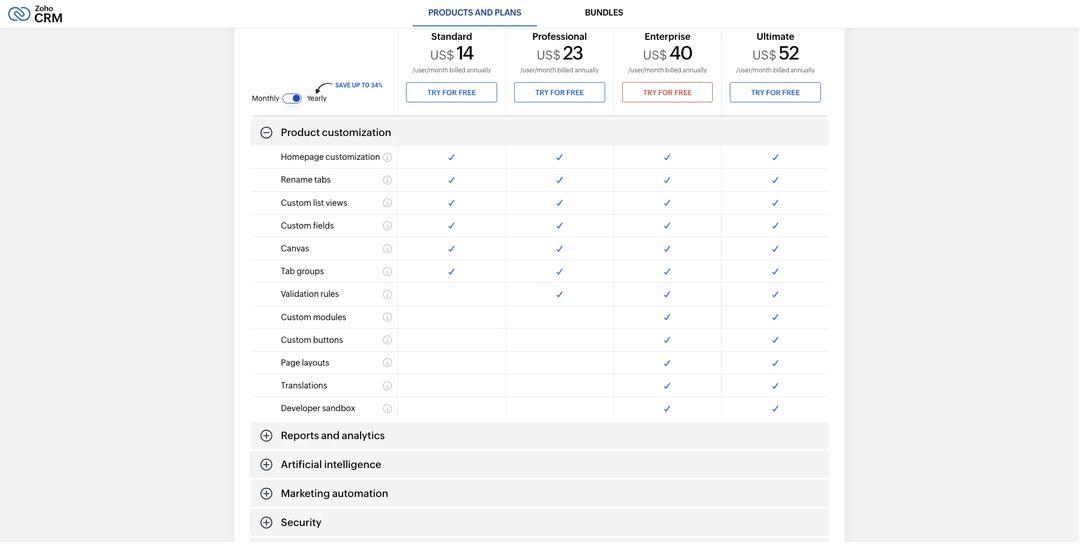 Task type: vqa. For each thing, say whether or not it's contained in the screenshot.
may in We Retain Your Personal Information For As Long As It Is Required For The Purposes Stated In This Privacy Policy. Sometimes, We May Retain Your Information For Longer Periods As Permitted Or Required By Law, Such As To Maintain Suppression Lists, Prevent Abuse, If Required In Connection With A Legal Claim Or Proceeding,
no



Task type: locate. For each thing, give the bounding box(es) containing it.
billed inside us$ 40 /user/month billed annually
[[665, 67, 682, 74]]

try for 52
[[751, 88, 765, 97]]

developer
[[281, 404, 321, 414]]

annually inside us$ 40 /user/month billed annually
[[683, 67, 707, 74]]

and
[[475, 8, 493, 18], [341, 97, 359, 109], [321, 429, 340, 441]]

reports
[[281, 429, 319, 441]]

and left plans
[[475, 8, 493, 18]]

4 billed from the left
[[773, 67, 789, 74]]

to
[[362, 82, 370, 89]]

enterprise
[[645, 31, 691, 42]]

for up management
[[442, 88, 457, 97]]

2 for from the left
[[550, 88, 565, 97]]

modules
[[313, 312, 346, 322]]

3 for from the left
[[658, 88, 673, 97]]

customization down product customization
[[326, 152, 380, 162]]

annually down 52
[[791, 67, 815, 74]]

ultimate
[[757, 31, 795, 42]]

management
[[402, 97, 467, 109]]

try for free link
[[406, 82, 497, 103], [514, 82, 605, 103], [622, 82, 713, 103], [730, 82, 821, 103]]

52
[[779, 43, 799, 64]]

2 try for free link from the left
[[514, 82, 605, 103]]

3 us$ from the left
[[643, 48, 667, 62]]

and down sandbox
[[321, 429, 340, 441]]

0 vertical spatial and
[[475, 8, 493, 18]]

billed down 52
[[773, 67, 789, 74]]

4 us$ from the left
[[753, 48, 777, 62]]

annually down 14
[[467, 67, 491, 74]]

annually for 40
[[683, 67, 707, 74]]

automation
[[336, 68, 392, 80], [332, 487, 388, 499]]

us$ inside us$ 14 /user/month billed annually
[[430, 48, 454, 62]]

2 try from the left
[[535, 88, 549, 97]]

us$ for 40
[[643, 48, 667, 62]]

try for free link down us$ 23 /user/month billed annually
[[514, 82, 605, 103]]

annually down 40
[[683, 67, 707, 74]]

rename
[[281, 175, 313, 185]]

free
[[459, 88, 476, 97], [567, 88, 584, 97], [675, 88, 692, 97], [782, 88, 800, 97]]

try for free up management
[[428, 88, 476, 97]]

1 /user/month from the left
[[413, 67, 448, 74]]

free down us$ 40 /user/month billed annually
[[675, 88, 692, 97]]

automation up to
[[336, 68, 392, 80]]

try for free down us$ 23 /user/month billed annually
[[535, 88, 584, 97]]

us$ for 52
[[753, 48, 777, 62]]

try for free
[[428, 88, 476, 97], [535, 88, 584, 97], [643, 88, 692, 97], [751, 88, 800, 97]]

1 custom from the top
[[281, 198, 311, 208]]

0 horizontal spatial and
[[321, 429, 340, 441]]

us$ down enterprise
[[643, 48, 667, 62]]

billed inside us$ 52 /user/month billed annually
[[773, 67, 789, 74]]

2 custom from the top
[[281, 221, 311, 231]]

2 annually from the left
[[575, 67, 599, 74]]

fields
[[313, 221, 334, 231]]

validation rules
[[281, 289, 339, 299]]

4 custom from the top
[[281, 335, 311, 345]]

custom
[[281, 198, 311, 208], [281, 221, 311, 231], [281, 312, 311, 322], [281, 335, 311, 345]]

/user/month inside us$ 52 /user/month billed annually
[[736, 67, 772, 74]]

4 annually from the left
[[791, 67, 815, 74]]

/user/month down 'ultimate'
[[736, 67, 772, 74]]

customization for product customization
[[322, 126, 391, 138]]

billed down 14
[[450, 67, 466, 74]]

canvas
[[281, 244, 309, 254]]

/user/month for 23
[[521, 67, 556, 74]]

us$ inside us$ 23 /user/month billed annually
[[537, 48, 561, 62]]

1 try from the left
[[428, 88, 441, 97]]

1 vertical spatial and
[[341, 97, 359, 109]]

try down us$ 40 /user/month billed annually
[[643, 88, 657, 97]]

marketing automation
[[281, 487, 388, 499]]

validation
[[281, 289, 319, 299]]

free down us$ 52 /user/month billed annually
[[782, 88, 800, 97]]

4 try from the left
[[751, 88, 765, 97]]

for for 52
[[766, 88, 781, 97]]

try for free link for 23
[[514, 82, 605, 103]]

annually for 52
[[791, 67, 815, 74]]

billed down 40
[[665, 67, 682, 74]]

/user/month
[[413, 67, 448, 74], [521, 67, 556, 74], [628, 67, 664, 74], [736, 67, 772, 74]]

billed down 23 in the right top of the page
[[557, 67, 574, 74]]

us$
[[430, 48, 454, 62], [537, 48, 561, 62], [643, 48, 667, 62], [753, 48, 777, 62]]

4 free from the left
[[782, 88, 800, 97]]

1 annually from the left
[[467, 67, 491, 74]]

developer sandbox
[[281, 404, 355, 414]]

billed for 14
[[450, 67, 466, 74]]

1 horizontal spatial and
[[341, 97, 359, 109]]

billed for 40
[[665, 67, 682, 74]]

try down us$ 23 /user/month billed annually
[[535, 88, 549, 97]]

4 /user/month from the left
[[736, 67, 772, 74]]

billed inside us$ 23 /user/month billed annually
[[557, 67, 574, 74]]

custom up "page"
[[281, 335, 311, 345]]

automation down intelligence
[[332, 487, 388, 499]]

try for free down us$ 52 /user/month billed annually
[[751, 88, 800, 97]]

products
[[428, 8, 473, 18]]

page layouts
[[281, 358, 329, 368]]

security
[[281, 516, 322, 528]]

1 vertical spatial customization
[[326, 152, 380, 162]]

try for free for 23
[[535, 88, 584, 97]]

0 vertical spatial customization
[[322, 126, 391, 138]]

try for free link down us$ 40 /user/month billed annually
[[622, 82, 713, 103]]

3 custom from the top
[[281, 312, 311, 322]]

34%
[[371, 82, 383, 89]]

annually inside us$ 14 /user/month billed annually
[[467, 67, 491, 74]]

groups
[[297, 267, 324, 276]]

try up management
[[428, 88, 441, 97]]

annually down 23 in the right top of the page
[[575, 67, 599, 74]]

try
[[428, 88, 441, 97], [535, 88, 549, 97], [643, 88, 657, 97], [751, 88, 765, 97]]

try for free down us$ 40 /user/month billed annually
[[643, 88, 692, 97]]

2 /user/month from the left
[[521, 67, 556, 74]]

2 billed from the left
[[557, 67, 574, 74]]

annually
[[467, 67, 491, 74], [575, 67, 599, 74], [683, 67, 707, 74], [791, 67, 815, 74]]

3 try from the left
[[643, 88, 657, 97]]

sales
[[281, 68, 307, 80]]

/user/month up management
[[413, 67, 448, 74]]

free for 40
[[675, 88, 692, 97]]

/user/month down the professional on the top of page
[[521, 67, 556, 74]]

custom up canvas
[[281, 221, 311, 231]]

14
[[456, 43, 473, 64]]

try for free for 52
[[751, 88, 800, 97]]

marketing
[[281, 487, 330, 499]]

customization down the automation and process management
[[322, 126, 391, 138]]

3 /user/month from the left
[[628, 67, 664, 74]]

/user/month for 40
[[628, 67, 664, 74]]

2 try for free from the left
[[535, 88, 584, 97]]

customization for homepage customization
[[326, 152, 380, 162]]

2 us$ from the left
[[537, 48, 561, 62]]

customization
[[322, 126, 391, 138], [326, 152, 380, 162]]

try for 40
[[643, 88, 657, 97]]

billed
[[450, 67, 466, 74], [557, 67, 574, 74], [665, 67, 682, 74], [773, 67, 789, 74]]

1 try for free link from the left
[[406, 82, 497, 103]]

and for automation
[[341, 97, 359, 109]]

billed for 23
[[557, 67, 574, 74]]

annually inside us$ 23 /user/month billed annually
[[575, 67, 599, 74]]

4 try for free link from the left
[[730, 82, 821, 103]]

for for 40
[[658, 88, 673, 97]]

custom for custom fields
[[281, 221, 311, 231]]

custom left list
[[281, 198, 311, 208]]

/user/month inside us$ 40 /user/month billed annually
[[628, 67, 664, 74]]

billed inside us$ 14 /user/month billed annually
[[450, 67, 466, 74]]

custom down validation
[[281, 312, 311, 322]]

3 free from the left
[[675, 88, 692, 97]]

4 for from the left
[[766, 88, 781, 97]]

try for free link down us$ 14 /user/month billed annually
[[406, 82, 497, 103]]

/user/month inside us$ 23 /user/month billed annually
[[521, 67, 556, 74]]

3 annually from the left
[[683, 67, 707, 74]]

annually for 14
[[467, 67, 491, 74]]

for down us$ 40 /user/month billed annually
[[658, 88, 673, 97]]

try down us$ 52 /user/month billed annually
[[751, 88, 765, 97]]

rules
[[321, 289, 339, 299]]

for
[[442, 88, 457, 97], [550, 88, 565, 97], [658, 88, 673, 97], [766, 88, 781, 97]]

us$ for 23
[[537, 48, 561, 62]]

for down us$ 52 /user/month billed annually
[[766, 88, 781, 97]]

free up management
[[459, 88, 476, 97]]

try for free link for 40
[[622, 82, 713, 103]]

1 free from the left
[[459, 88, 476, 97]]

products and plans
[[428, 8, 522, 18]]

2 vertical spatial and
[[321, 429, 340, 441]]

try for free link for 52
[[730, 82, 821, 103]]

2 horizontal spatial and
[[475, 8, 493, 18]]

2 free from the left
[[567, 88, 584, 97]]

automation and process management
[[281, 97, 467, 109]]

free down us$ 23 /user/month billed annually
[[567, 88, 584, 97]]

annually inside us$ 52 /user/month billed annually
[[791, 67, 815, 74]]

/user/month down enterprise
[[628, 67, 664, 74]]

us$ for 14
[[430, 48, 454, 62]]

us$ inside us$ 40 /user/month billed annually
[[643, 48, 667, 62]]

3 try for free link from the left
[[622, 82, 713, 103]]

views
[[326, 198, 347, 208]]

us$ inside us$ 52 /user/month billed annually
[[753, 48, 777, 62]]

4 try for free from the left
[[751, 88, 800, 97]]

1 try for free from the left
[[428, 88, 476, 97]]

us$ down 'ultimate'
[[753, 48, 777, 62]]

try for free link down us$ 52 /user/month billed annually
[[730, 82, 821, 103]]

3 billed from the left
[[665, 67, 682, 74]]

for down us$ 23 /user/month billed annually
[[550, 88, 565, 97]]

1 for from the left
[[442, 88, 457, 97]]

and down up
[[341, 97, 359, 109]]

buttons
[[313, 335, 343, 345]]

us$ down the professional on the top of page
[[537, 48, 561, 62]]

us$ down standard
[[430, 48, 454, 62]]

translations
[[281, 381, 327, 391]]

us$ 14 /user/month billed annually
[[413, 43, 491, 74]]

3 try for free from the left
[[643, 88, 692, 97]]

custom modules
[[281, 312, 346, 322]]

/user/month inside us$ 14 /user/month billed annually
[[413, 67, 448, 74]]

1 billed from the left
[[450, 67, 466, 74]]

artificial
[[281, 458, 322, 470]]

billed for 52
[[773, 67, 789, 74]]

1 us$ from the left
[[430, 48, 454, 62]]



Task type: describe. For each thing, give the bounding box(es) containing it.
homepage customization
[[281, 152, 380, 162]]

product
[[281, 126, 320, 138]]

save
[[335, 82, 351, 89]]

try for free link for 14
[[406, 82, 497, 103]]

/user/month for 52
[[736, 67, 772, 74]]

annually for 23
[[575, 67, 599, 74]]

custom for custom list views
[[281, 198, 311, 208]]

try for 14
[[428, 88, 441, 97]]

/user/month for 14
[[413, 67, 448, 74]]

custom for custom modules
[[281, 312, 311, 322]]

list
[[313, 198, 324, 208]]

intelligence
[[324, 458, 382, 470]]

for for 23
[[550, 88, 565, 97]]

artificial intelligence
[[281, 458, 382, 470]]

try for free for 40
[[643, 88, 692, 97]]

and for reports
[[321, 429, 340, 441]]

zoho crm logo image
[[8, 3, 63, 25]]

free for 23
[[567, 88, 584, 97]]

custom buttons
[[281, 335, 343, 345]]

custom list views
[[281, 198, 347, 208]]

force
[[309, 68, 334, 80]]

try for free for 14
[[428, 88, 476, 97]]

0 vertical spatial automation
[[336, 68, 392, 80]]

yearly
[[307, 94, 327, 103]]

standard
[[431, 31, 472, 42]]

40
[[669, 43, 692, 64]]

for for 14
[[442, 88, 457, 97]]

product customization
[[281, 126, 391, 138]]

rename tabs
[[281, 175, 331, 185]]

sandbox
[[322, 404, 355, 414]]

us$ 23 /user/month billed annually
[[521, 43, 599, 74]]

professional
[[532, 31, 587, 42]]

plans
[[495, 8, 522, 18]]

try for 23
[[535, 88, 549, 97]]

monthly
[[252, 94, 280, 103]]

up
[[352, 82, 360, 89]]

us$ 40 /user/month billed annually
[[628, 43, 707, 74]]

tab
[[281, 267, 295, 276]]

automation
[[281, 97, 339, 109]]

23
[[563, 43, 583, 64]]

free for 14
[[459, 88, 476, 97]]

reports and analytics
[[281, 429, 385, 441]]

us$ 52 /user/month billed annually
[[736, 43, 815, 74]]

process
[[361, 97, 400, 109]]

layouts
[[302, 358, 329, 368]]

sales force automation
[[281, 68, 392, 80]]

and for products
[[475, 8, 493, 18]]

analytics
[[342, 429, 385, 441]]

save up to 34%
[[335, 82, 383, 89]]

bundles
[[585, 8, 623, 18]]

page
[[281, 358, 300, 368]]

custom for custom buttons
[[281, 335, 311, 345]]

tabs
[[314, 175, 331, 185]]

tab groups
[[281, 267, 324, 276]]

1 vertical spatial automation
[[332, 487, 388, 499]]

homepage
[[281, 152, 324, 162]]

custom fields
[[281, 221, 334, 231]]

free for 52
[[782, 88, 800, 97]]



